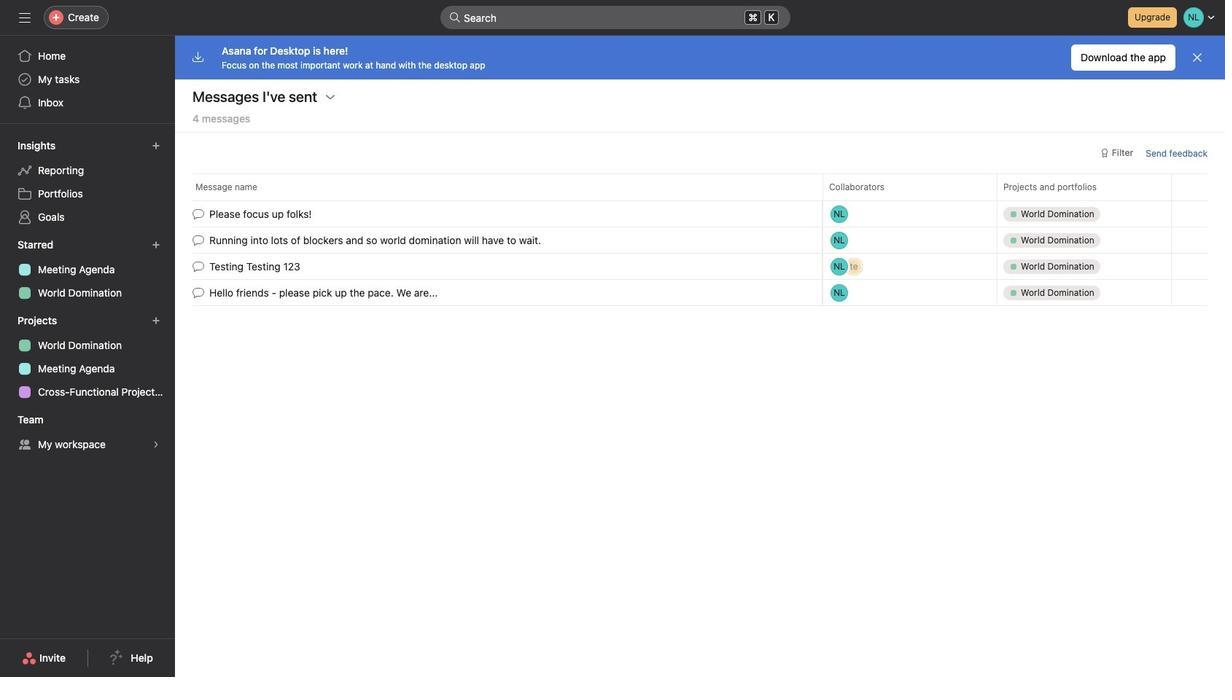 Task type: vqa. For each thing, say whether or not it's contained in the screenshot.
the middle Mark complete image
no



Task type: describe. For each thing, give the bounding box(es) containing it.
add items to starred image
[[152, 241, 160, 249]]

insights element
[[0, 133, 175, 232]]

1 column header from the left
[[193, 174, 827, 201]]

conversation name for hello friends - please pick up the pace. we are... cell
[[175, 279, 823, 306]]

cell for the conversation name for testing testing 123 cell
[[997, 253, 1172, 280]]

2 column header from the left
[[823, 174, 1002, 201]]

hide sidebar image
[[19, 12, 31, 23]]

cell for conversation name for hello friends - please pick up the pace. we are... cell
[[997, 279, 1172, 306]]

cell for conversation name for please focus up folks! cell
[[997, 201, 1172, 228]]

see details, my workspace image
[[152, 441, 160, 449]]

actions image
[[325, 91, 336, 103]]

starred element
[[0, 232, 175, 308]]

global element
[[0, 36, 175, 123]]



Task type: locate. For each thing, give the bounding box(es) containing it.
cell for "conversation name for running into lots of blockers and so world domination will have to wait." cell
[[997, 227, 1172, 254]]

tree grid
[[175, 200, 1226, 307]]

conversation name for running into lots of blockers and so world domination will have to wait. cell
[[175, 227, 823, 254]]

new insights image
[[152, 142, 160, 150]]

dismiss image
[[1192, 52, 1204, 63]]

conversation name for please focus up folks! cell
[[175, 201, 823, 228]]

4 cell from the top
[[997, 279, 1172, 306]]

3 cell from the top
[[997, 253, 1172, 280]]

1 cell from the top
[[997, 201, 1172, 228]]

None field
[[441, 6, 791, 29]]

column header
[[193, 174, 827, 201], [823, 174, 1002, 201], [997, 174, 1176, 201]]

row
[[175, 174, 1226, 201], [175, 200, 1226, 229], [193, 200, 1208, 201], [175, 226, 1226, 255], [175, 252, 1226, 281], [175, 278, 1226, 307]]

new project or portfolio image
[[152, 317, 160, 325]]

projects element
[[0, 308, 175, 407]]

conversation name for testing testing 123 cell
[[175, 253, 823, 280]]

3 column header from the left
[[997, 174, 1176, 201]]

cell
[[997, 201, 1172, 228], [997, 227, 1172, 254], [997, 253, 1172, 280], [997, 279, 1172, 306]]

prominent image
[[449, 12, 461, 23]]

Search tasks, projects, and more text field
[[441, 6, 791, 29]]

teams element
[[0, 407, 175, 460]]

2 cell from the top
[[997, 227, 1172, 254]]



